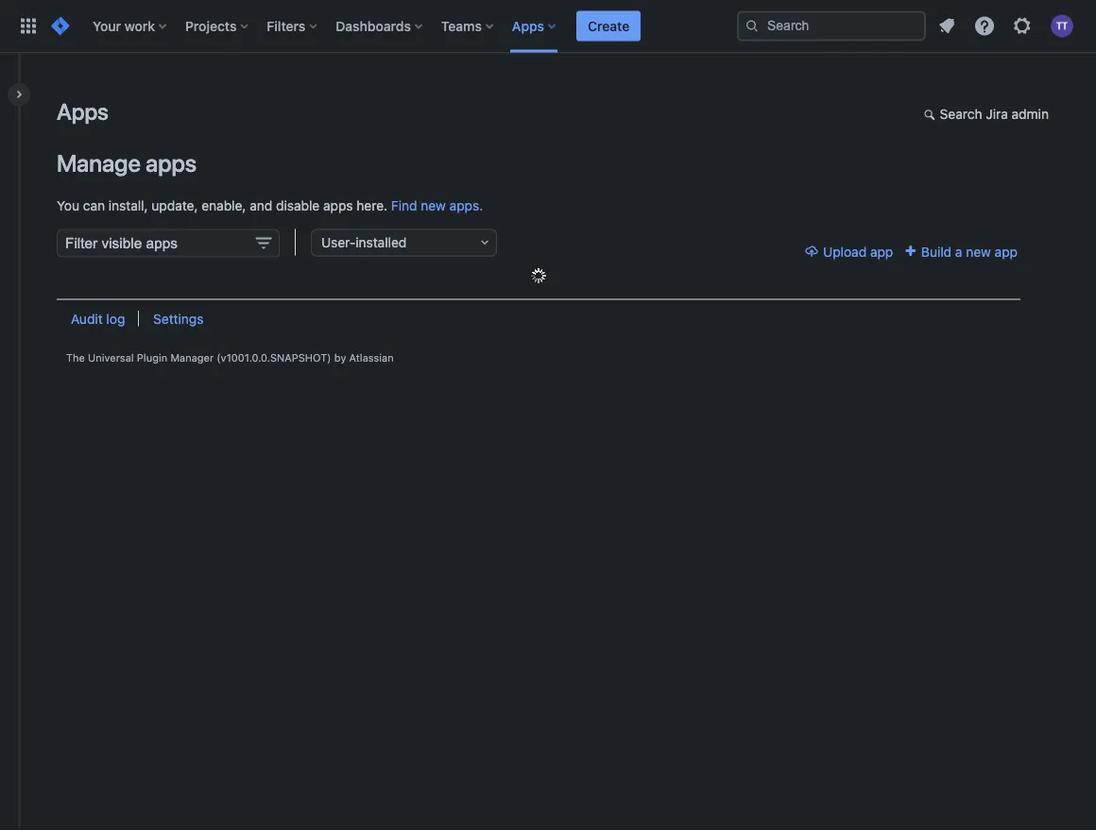 Task type: locate. For each thing, give the bounding box(es) containing it.
banner
[[0, 0, 1097, 53]]

new
[[421, 197, 446, 213], [966, 244, 991, 259]]

small image
[[903, 244, 918, 259]]

0 vertical spatial apps
[[146, 149, 197, 177]]

None field
[[57, 229, 280, 257]]

search
[[940, 106, 983, 122]]

app inside 'upload app' link
[[871, 244, 894, 259]]

upload app
[[823, 244, 894, 259]]

your work
[[93, 18, 155, 34]]

1 vertical spatial apps
[[323, 197, 353, 213]]

projects
[[185, 18, 237, 34]]

universal
[[88, 352, 134, 364]]

atlassian link
[[349, 352, 394, 364]]

enable,
[[202, 197, 246, 213]]

2 app from the left
[[995, 244, 1018, 259]]

small image
[[924, 107, 939, 122]]

app right 'a'
[[995, 244, 1018, 259]]

apps.
[[450, 197, 483, 213]]

1 horizontal spatial app
[[995, 244, 1018, 259]]

settings image
[[1011, 15, 1034, 37]]

build a new app
[[918, 244, 1018, 259]]

0 horizontal spatial new
[[421, 197, 446, 213]]

apps up update, in the left top of the page
[[146, 149, 197, 177]]

apps up manage
[[57, 98, 108, 125]]

disable
[[276, 197, 320, 213]]

the
[[66, 352, 85, 364]]

1 horizontal spatial apps
[[512, 18, 545, 34]]

0 vertical spatial apps
[[512, 18, 545, 34]]

(v1001.0.0.snapshot)
[[217, 352, 331, 364]]

user-
[[321, 235, 356, 250]]

teams
[[441, 18, 482, 34]]

new right find
[[421, 197, 446, 213]]

new right 'a'
[[966, 244, 991, 259]]

0 vertical spatial new
[[421, 197, 446, 213]]

find
[[391, 197, 417, 213]]

manage apps
[[57, 149, 197, 177]]

1 horizontal spatial new
[[966, 244, 991, 259]]

apps
[[146, 149, 197, 177], [323, 197, 353, 213]]

notifications image
[[936, 15, 959, 37]]

your profile and settings image
[[1051, 15, 1074, 37]]

the universal plugin manager (v1001.0.0.snapshot) by atlassian
[[66, 352, 394, 364]]

app left small icon
[[871, 244, 894, 259]]

build a new app link
[[903, 244, 1018, 259]]

apps button
[[507, 11, 563, 41]]

teams button
[[436, 11, 501, 41]]

1 vertical spatial new
[[966, 244, 991, 259]]

dashboards
[[336, 18, 411, 34]]

search jira admin
[[940, 106, 1049, 122]]

apps
[[512, 18, 545, 34], [57, 98, 108, 125]]

0 horizontal spatial app
[[871, 244, 894, 259]]

0 horizontal spatial apps
[[57, 98, 108, 125]]

apps right teams dropdown button
[[512, 18, 545, 34]]

audit
[[71, 311, 103, 326]]

search jira admin link
[[915, 100, 1059, 130]]

your
[[93, 18, 121, 34]]

search image
[[745, 18, 760, 34]]

app
[[871, 244, 894, 259], [995, 244, 1018, 259]]

atlassian
[[349, 352, 394, 364]]

apps left here.
[[323, 197, 353, 213]]

primary element
[[11, 0, 737, 52]]

upload
[[823, 244, 867, 259]]

you can install, update, enable, and disable apps here. find new apps.
[[57, 197, 483, 213]]

1 app from the left
[[871, 244, 894, 259]]



Task type: vqa. For each thing, say whether or not it's contained in the screenshot.
Atlassian
yes



Task type: describe. For each thing, give the bounding box(es) containing it.
install,
[[109, 197, 148, 213]]

can
[[83, 197, 105, 213]]

a
[[956, 244, 963, 259]]

and
[[250, 197, 272, 213]]

manager
[[170, 352, 214, 364]]

user-installed
[[321, 235, 407, 250]]

installed
[[356, 235, 407, 250]]

create button
[[577, 11, 641, 41]]

appswitcher icon image
[[17, 15, 40, 37]]

by
[[334, 352, 346, 364]]

plugin
[[137, 352, 168, 364]]

1 horizontal spatial apps
[[323, 197, 353, 213]]

audit log
[[71, 311, 125, 326]]

filters button
[[261, 11, 325, 41]]

1 vertical spatial apps
[[57, 98, 108, 125]]

dashboards button
[[330, 11, 430, 41]]

log
[[106, 311, 125, 326]]

your work button
[[87, 11, 174, 41]]

help image
[[974, 15, 996, 37]]

jira software image
[[49, 15, 72, 37]]

apps inside dropdown button
[[512, 18, 545, 34]]

settings
[[153, 311, 204, 326]]

jira
[[986, 106, 1009, 122]]

Search field
[[737, 11, 926, 41]]

filters
[[267, 18, 306, 34]]

settings link
[[153, 311, 204, 326]]

create
[[588, 18, 630, 34]]

projects button
[[180, 11, 256, 41]]

build
[[922, 244, 952, 259]]

manage
[[57, 149, 141, 177]]

you
[[57, 197, 79, 213]]

update,
[[152, 197, 198, 213]]

find new apps. link
[[391, 197, 483, 213]]

admin
[[1012, 106, 1049, 122]]

audit log link
[[71, 311, 125, 326]]

upload app link
[[805, 229, 894, 259]]

banner containing your work
[[0, 0, 1097, 53]]

work
[[125, 18, 155, 34]]

jira software image
[[49, 15, 72, 37]]

0 horizontal spatial apps
[[146, 149, 197, 177]]

sidebar navigation image
[[0, 76, 42, 113]]

here.
[[357, 197, 388, 213]]



